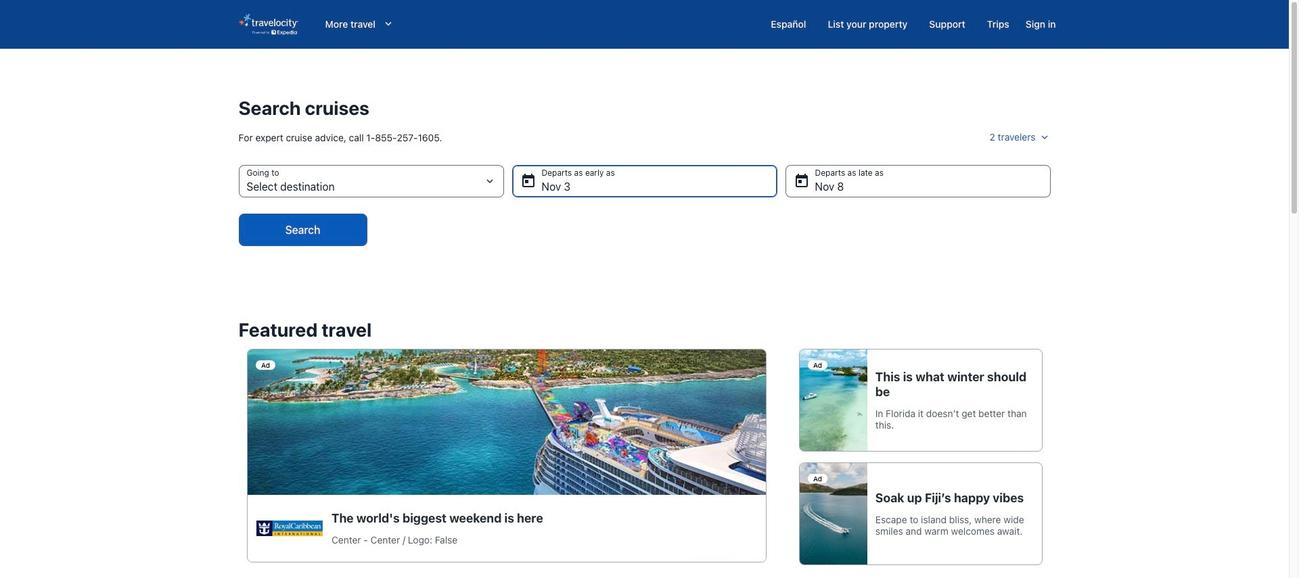 Task type: describe. For each thing, give the bounding box(es) containing it.
travelocity logo image
[[239, 14, 298, 35]]

2 travelers image
[[1038, 131, 1051, 143]]



Task type: locate. For each thing, give the bounding box(es) containing it.
featured travel region
[[230, 311, 1059, 574]]

main content
[[0, 49, 1289, 579]]



Task type: vqa. For each thing, say whether or not it's contained in the screenshot.
Dialog at bottom
no



